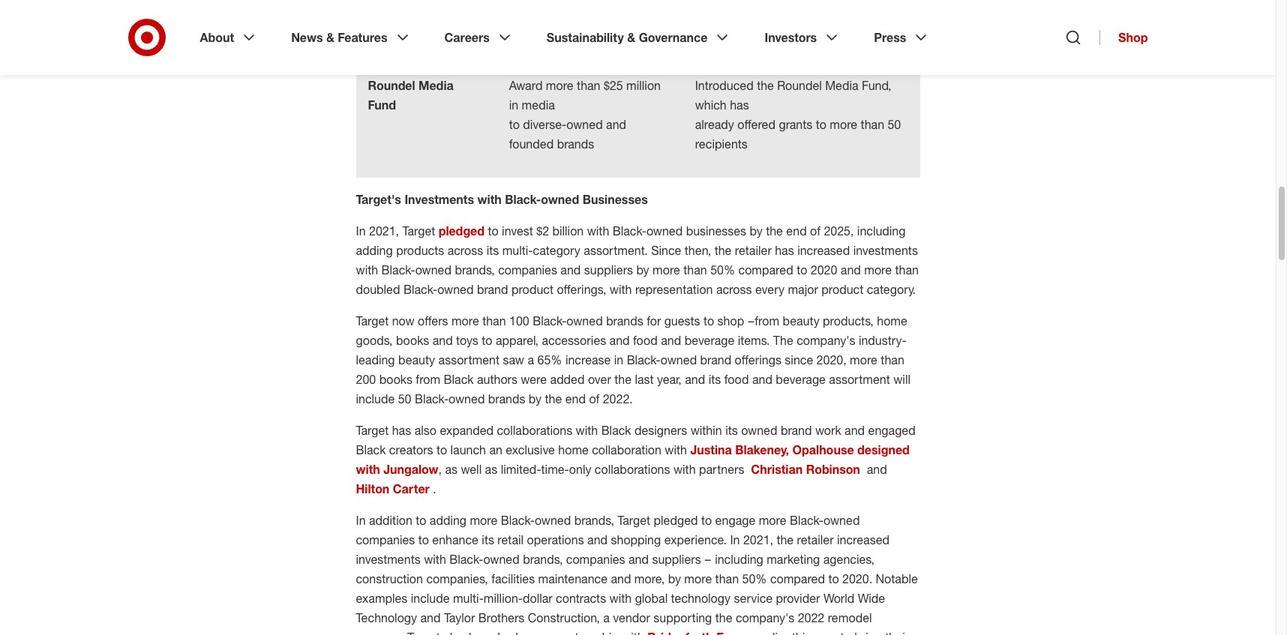 Task type: locate. For each thing, give the bounding box(es) containing it.
0 vertical spatial 2021,
[[369, 224, 399, 239]]

1 vertical spatial investments
[[356, 552, 421, 567]]

launch
[[451, 443, 486, 458]]

more up media
[[546, 78, 574, 93]]

than up service
[[716, 572, 739, 587]]

wide
[[858, 591, 886, 606]]

0 vertical spatial brands
[[557, 137, 594, 152]]

black- right "100"
[[533, 314, 567, 329]]

2 product from the left
[[822, 282, 864, 297]]

1 horizontal spatial adding
[[430, 513, 467, 528]]

0 horizontal spatial beverage
[[685, 333, 735, 348]]

1 vertical spatial company's
[[736, 611, 795, 626]]

brand up blakeney, opalhouse
[[781, 423, 812, 438]]

with down designers
[[665, 443, 687, 458]]

2 vertical spatial a
[[522, 630, 528, 636]]

2 horizontal spatial has
[[775, 243, 794, 258]]

service
[[734, 591, 773, 606]]

1 vertical spatial beauty
[[398, 353, 435, 368]]

0 horizontal spatial brand
[[477, 282, 508, 297]]

also inside target has also expanded collaborations with black designers within its owned brand work and engaged black creators to launch an exclusive home collaboration with
[[415, 423, 437, 438]]

1 horizontal spatial company's
[[797, 333, 856, 348]]

construction,
[[528, 611, 600, 626]]

1 vertical spatial 50
[[398, 392, 412, 407]]

0 vertical spatial beverage
[[685, 333, 735, 348]]

1 vertical spatial 2021,
[[744, 533, 774, 548]]

0 vertical spatial brand
[[477, 282, 508, 297]]

end inside with black-owned businesses by the end of 2025, including adding products across its multi-category assortment. since then, the retailer has increased investments with black-owned brands, companies and suppliers by more than 50% compared to 2020 and more than doubled black-owned brand product offerings, with representation across every major product category.
[[787, 224, 807, 239]]

assortment down the 2020,
[[829, 372, 891, 387]]

in addition to adding more black-owned brands, target pledged to engage more black-owned companies to enhance its retail operations and shopping experience. in 2021, the retailer increased investments with black-owned brands, companies and suppliers – including marketing agencies, construction companies, facilities maintenance and more, by more than 50% compared to 2020. notable examples include multi-million-dollar contracts with global technology service provider world wide technology and taylor brothers construction, a vendor supporting the company's 2022 remodel program. target also launched a new partnership with
[[356, 513, 918, 636]]

its right year,
[[709, 372, 721, 387]]

examples
[[356, 591, 408, 606]]

target up goods,
[[356, 314, 389, 329]]

has down introduced
[[730, 98, 749, 113]]

books down 'leading'
[[379, 372, 413, 387]]

and down the designed on the right bottom
[[867, 462, 888, 477]]

media inside introduced the roundel media fund, which has already offered grants to more than 50 recipients
[[826, 78, 859, 93]]

0 horizontal spatial retailer
[[735, 243, 772, 258]]

$25
[[604, 78, 623, 93]]

1 vertical spatial collaborations
[[595, 462, 671, 477]]

retailer down the businesses at the right top of the page
[[735, 243, 772, 258]]

50
[[888, 117, 901, 132], [398, 392, 412, 407]]

0 vertical spatial investments
[[854, 243, 918, 258]]

200
[[356, 372, 376, 387]]

0 horizontal spatial pledged
[[439, 224, 485, 239]]

&
[[326, 30, 335, 45], [628, 30, 636, 45]]

1 vertical spatial pledged
[[654, 513, 698, 528]]

news
[[291, 30, 323, 45]]

than down fund,
[[861, 117, 885, 132]]

compared inside with black-owned businesses by the end of 2025, including adding products across its multi-category assortment. since then, the retailer has increased investments with black-owned brands, companies and suppliers by more than 50% compared to 2020 and more than doubled black-owned brand product offerings, with representation across every major product category.
[[739, 263, 794, 278]]

increased inside with black-owned businesses by the end of 2025, including adding products across its multi-category assortment. since then, the retailer has increased investments with black-owned brands, companies and suppliers by more than 50% compared to 2020 and more than doubled black-owned brand product offerings, with representation across every major product category.
[[798, 243, 850, 258]]

recipients
[[695, 137, 748, 152]]

0 vertical spatial 2020
[[776, 23, 803, 38]]

with down vendor
[[622, 630, 644, 636]]

multi-
[[503, 243, 533, 258], [453, 591, 484, 606]]

businesses
[[583, 192, 648, 207]]

1 horizontal spatial beauty
[[783, 314, 820, 329]]

black- up offers
[[404, 282, 438, 297]]

target up products at the top of the page
[[403, 224, 435, 239]]

include inside in addition to adding more black-owned brands, target pledged to engage more black-owned companies to enhance its retail operations and shopping experience. in 2021, the retailer increased investments with black-owned brands, companies and suppliers – including marketing agencies, construction companies, facilities maintenance and more, by more than 50% compared to 2020. notable examples include multi-million-dollar contracts with global technology service provider world wide technology and taylor brothers construction, a vendor supporting the company's 2022 remodel program. target also launched a new partnership with
[[411, 591, 450, 606]]

also down the taylor
[[444, 630, 466, 636]]

beauty up "the" at the right bottom
[[783, 314, 820, 329]]

0 horizontal spatial 2020
[[776, 23, 803, 38]]

and
[[606, 117, 627, 132], [561, 263, 581, 278], [841, 263, 861, 278], [433, 333, 453, 348], [610, 333, 630, 348], [661, 333, 682, 348], [685, 372, 706, 387], [753, 372, 773, 387], [845, 423, 865, 438], [867, 462, 888, 477], [588, 533, 608, 548], [629, 552, 649, 567], [611, 572, 631, 587], [421, 611, 441, 626]]

end left 2025,
[[787, 224, 807, 239]]

more inside introduced the roundel media fund, which has already offered grants to more than 50 recipients
[[830, 117, 858, 132]]

1 vertical spatial black
[[602, 423, 632, 438]]

facilities
[[492, 572, 535, 587]]

black- up the last
[[627, 353, 661, 368]]

and inside , as well as limited-time-only collaborations with partners christian robinson and hilton carter .
[[867, 462, 888, 477]]

introduced
[[695, 78, 754, 93]]

2021, down engage
[[744, 533, 774, 548]]

0 vertical spatial in
[[356, 224, 366, 239]]

0 horizontal spatial assortment
[[439, 353, 500, 368]]

expanded
[[440, 423, 494, 438]]

end
[[787, 224, 807, 239], [566, 392, 586, 407]]

a up partnership in the left of the page
[[604, 611, 610, 626]]

with up "assortment." at the top of page
[[587, 224, 610, 239]]

product
[[512, 282, 554, 297], [822, 282, 864, 297]]

has up every at the right of page
[[775, 243, 794, 258]]

1 vertical spatial brand
[[701, 353, 732, 368]]

than inside introduced the roundel media fund, which has already offered grants to more than 50 recipients
[[861, 117, 885, 132]]

brands, up operations on the bottom of the page
[[575, 513, 615, 528]]

1 vertical spatial including
[[715, 552, 764, 567]]

2 vertical spatial brands,
[[523, 552, 563, 567]]

1 horizontal spatial including
[[858, 224, 906, 239]]

in for in 2021, target pledged to invest $2 billion
[[356, 224, 366, 239]]

its inside with black-owned businesses by the end of 2025, including adding products across its multi-category assortment. since then, the retailer has increased investments with black-owned brands, companies and suppliers by more than 50% compared to 2020 and more than doubled black-owned brand product offerings, with representation across every major product category.
[[487, 243, 499, 258]]

1 vertical spatial beverage
[[776, 372, 826, 387]]

home up industry-
[[877, 314, 908, 329]]

company's inside the target now offers more than 100 black-owned brands for guests to shop –from beauty products, home goods, books and toys to apparel, accessories and food and beverage items. the company's industry- leading beauty assortment saw a 65% increase in black-owned brand offerings since 2020, more than 200 books from black authors were added over the last year, and its food and beverage assortment will include 50 black-owned brands by the end of 2022.
[[797, 333, 856, 348]]

& for sustainability
[[628, 30, 636, 45]]

by inside the target now offers more than 100 black-owned brands for guests to shop –from beauty products, home goods, books and toys to apparel, accessories and food and beverage items. the company's industry- leading beauty assortment saw a 65% increase in black-owned brand offerings since 2020, more than 200 books from black authors were added over the last year, and its food and beverage assortment will include 50 black-owned brands by the end of 2022.
[[529, 392, 542, 407]]

brands inside award more than $25 million in media to diverse-owned and founded brands
[[557, 137, 594, 152]]

has inside target has also expanded collaborations with black designers within its owned brand work and engaged black creators to launch an exclusive home collaboration with
[[392, 423, 411, 438]]

brands
[[557, 137, 594, 152], [606, 314, 644, 329], [488, 392, 526, 407]]

investments inside in addition to adding more black-owned brands, target pledged to engage more black-owned companies to enhance its retail operations and shopping experience. in 2021, the retailer increased investments with black-owned brands, companies and suppliers – including marketing agencies, construction companies, facilities maintenance and more, by more than 50% compared to 2020. notable examples include multi-million-dollar contracts with global technology service provider world wide technology and taylor brothers construction, a vendor supporting the company's 2022 remodel program. target also launched a new partnership with
[[356, 552, 421, 567]]

with up vendor
[[610, 591, 632, 606]]

2 roundel from the left
[[778, 78, 822, 93]]

since up introduced
[[744, 23, 772, 38]]

1 vertical spatial since
[[785, 353, 814, 368]]

partners since 2020
[[695, 23, 803, 38]]

including inside with black-owned businesses by the end of 2025, including adding products across its multi-category assortment. since then, the retailer has increased investments with black-owned brands, companies and suppliers by more than 50% compared to 2020 and more than doubled black-owned brand product offerings, with representation across every major product category.
[[858, 224, 906, 239]]

suppliers
[[584, 263, 633, 278], [652, 552, 701, 567]]

already
[[695, 117, 735, 132]]

0 vertical spatial 50
[[888, 117, 901, 132]]

0 vertical spatial collaborations
[[497, 423, 573, 438]]

roundel
[[368, 78, 415, 93], [778, 78, 822, 93]]

–
[[705, 552, 712, 567]]

1 horizontal spatial 50
[[888, 117, 901, 132]]

were
[[521, 372, 547, 387]]

the inside introduced the roundel media fund, which has already offered grants to more than 50 recipients
[[757, 78, 774, 93]]

retailer inside in addition to adding more black-owned brands, target pledged to engage more black-owned companies to enhance its retail operations and shopping experience. in 2021, the retailer increased investments with black-owned brands, companies and suppliers – including marketing agencies, construction companies, facilities maintenance and more, by more than 50% compared to 2020. notable examples include multi-million-dollar contracts with global technology service provider world wide technology and taylor brothers construction, a vendor supporting the company's 2022 remodel program. target also launched a new partnership with
[[797, 533, 834, 548]]

food
[[633, 333, 658, 348], [725, 372, 749, 387]]

1 horizontal spatial food
[[725, 372, 749, 387]]

2021, down target's
[[369, 224, 399, 239]]

target has also expanded collaborations with black designers within its owned brand work and engaged black creators to launch an exclusive home collaboration with
[[356, 423, 916, 458]]

carter
[[393, 482, 430, 497]]

leading
[[356, 353, 395, 368]]

adding inside in addition to adding more black-owned brands, target pledged to engage more black-owned companies to enhance its retail operations and shopping experience. in 2021, the retailer increased investments with black-owned brands, companies and suppliers – including marketing agencies, construction companies, facilities maintenance and more, by more than 50% compared to 2020. notable examples include multi-million-dollar contracts with global technology service provider world wide technology and taylor brothers construction, a vendor supporting the company's 2022 remodel program. target also launched a new partnership with
[[430, 513, 467, 528]]

brands, down the in 2021, target pledged to invest $2 billion
[[455, 263, 495, 278]]

0 vertical spatial including
[[858, 224, 906, 239]]

with inside , as well as limited-time-only collaborations with partners christian robinson and hilton carter .
[[674, 462, 696, 477]]

include inside the target now offers more than 100 black-owned brands for guests to shop –from beauty products, home goods, books and toys to apparel, accessories and food and beverage items. the company's industry- leading beauty assortment saw a 65% increase in black-owned brand offerings since 2020, more than 200 books from black authors were added over the last year, and its food and beverage assortment will include 50 black-owned brands by the end of 2022.
[[356, 392, 395, 407]]

2 horizontal spatial of
[[811, 224, 821, 239]]

by
[[750, 224, 763, 239], [637, 263, 650, 278], [529, 392, 542, 407], [668, 572, 681, 587]]

0 vertical spatial increased
[[798, 243, 850, 258]]

2 vertical spatial of
[[589, 392, 600, 407]]

0 vertical spatial brands,
[[455, 263, 495, 278]]

end inside the target now offers more than 100 black-owned brands for guests to shop –from beauty products, home goods, books and toys to apparel, accessories and food and beverage items. the company's industry- leading beauty assortment saw a 65% increase in black-owned brand offerings since 2020, more than 200 books from black authors were added over the last year, and its food and beverage assortment will include 50 black-owned brands by the end of 2022.
[[566, 392, 586, 407]]

1 vertical spatial 2020
[[811, 263, 838, 278]]

including right 2025,
[[858, 224, 906, 239]]

every
[[756, 282, 785, 297]]

1 horizontal spatial media
[[826, 78, 859, 93]]

compared inside in addition to adding more black-owned brands, target pledged to engage more black-owned companies to enhance its retail operations and shopping experience. in 2021, the retailer increased investments with black-owned brands, companies and suppliers – including marketing agencies, construction companies, facilities maintenance and more, by more than 50% compared to 2020. notable examples include multi-million-dollar contracts with global technology service provider world wide technology and taylor brothers construction, a vendor supporting the company's 2022 remodel program. target also launched a new partnership with
[[771, 572, 826, 587]]

brands down diverse-
[[557, 137, 594, 152]]

50 up creators
[[398, 392, 412, 407]]

1 vertical spatial of
[[811, 224, 821, 239]]

to
[[509, 117, 520, 132], [816, 117, 827, 132], [488, 224, 499, 239], [797, 263, 808, 278], [704, 314, 715, 329], [482, 333, 493, 348], [437, 443, 447, 458], [416, 513, 427, 528], [702, 513, 712, 528], [418, 533, 429, 548], [829, 572, 839, 587]]

1 vertical spatial end
[[566, 392, 586, 407]]

0 horizontal spatial beauty
[[398, 353, 435, 368]]

features
[[338, 30, 388, 45]]

0 vertical spatial has
[[730, 98, 749, 113]]

beverage
[[685, 333, 735, 348], [776, 372, 826, 387]]

collaborations down collaboration
[[595, 462, 671, 477]]

industry-
[[859, 333, 907, 348]]

2 horizontal spatial brand
[[781, 423, 812, 438]]

0 vertical spatial in
[[509, 98, 519, 113]]

0 horizontal spatial collaborations
[[497, 423, 573, 438]]

assortment.
[[584, 243, 648, 258]]

in inside award more than $25 million in media to diverse-owned and founded brands
[[509, 98, 519, 113]]

1 vertical spatial 2022
[[798, 611, 825, 626]]

businesses
[[686, 224, 747, 239]]

black-
[[505, 192, 541, 207], [613, 224, 647, 239], [382, 263, 416, 278], [404, 282, 438, 297], [533, 314, 567, 329], [627, 353, 661, 368], [415, 392, 449, 407], [501, 513, 535, 528], [790, 513, 824, 528], [450, 552, 484, 567]]

50% up service
[[743, 572, 767, 587]]

include
[[356, 392, 395, 407], [411, 591, 450, 606]]

1 vertical spatial brands,
[[575, 513, 615, 528]]

companies down category
[[498, 263, 557, 278]]

1 horizontal spatial home
[[877, 314, 908, 329]]

in
[[356, 224, 366, 239], [356, 513, 366, 528], [731, 533, 740, 548]]

brand
[[477, 282, 508, 297], [701, 353, 732, 368], [781, 423, 812, 438]]

justina
[[691, 443, 732, 458]]

roundel up grants
[[778, 78, 822, 93]]

has up creators
[[392, 423, 411, 438]]

adding up enhance
[[430, 513, 467, 528]]

and right work at the bottom of the page
[[845, 423, 865, 438]]

more inside award more than $25 million in media to diverse-owned and founded brands
[[546, 78, 574, 93]]

since down "the" at the right bottom
[[785, 353, 814, 368]]

0 horizontal spatial include
[[356, 392, 395, 407]]

has inside with black-owned businesses by the end of 2025, including adding products across its multi-category assortment. since then, the retailer has increased investments with black-owned brands, companies and suppliers by more than 50% compared to 2020 and more than doubled black-owned brand product offerings, with representation across every major product category.
[[775, 243, 794, 258]]

0 vertical spatial beauty
[[783, 314, 820, 329]]

its down the in 2021, target pledged to invest $2 billion
[[487, 243, 499, 258]]

product up "100"
[[512, 282, 554, 297]]

1 horizontal spatial companies
[[498, 263, 557, 278]]

saw
[[503, 353, 525, 368]]

& inside sustainability & governance link
[[628, 30, 636, 45]]

1 horizontal spatial &
[[628, 30, 636, 45]]

0 vertical spatial multi-
[[503, 243, 533, 258]]

investments up construction
[[356, 552, 421, 567]]

of right careers
[[509, 23, 520, 38]]

1 horizontal spatial 2021,
[[744, 533, 774, 548]]

2020 inside with black-owned businesses by the end of 2025, including adding products across its multi-category assortment. since then, the retailer has increased investments with black-owned brands, companies and suppliers by more than 50% compared to 2020 and more than doubled black-owned brand product offerings, with representation across every major product category.
[[811, 263, 838, 278]]

investments inside with black-owned businesses by the end of 2025, including adding products across its multi-category assortment. since then, the retailer has increased investments with black-owned brands, companies and suppliers by more than 50% compared to 2020 and more than doubled black-owned brand product offerings, with representation across every major product category.
[[854, 243, 918, 258]]

apparel,
[[496, 333, 539, 348]]

in down award at the top of the page
[[509, 98, 519, 113]]

adding up "doubled"
[[356, 243, 393, 258]]

company's
[[797, 333, 856, 348], [736, 611, 795, 626]]

0 horizontal spatial black
[[356, 443, 386, 458]]

50 down fund,
[[888, 117, 901, 132]]

agencies,
[[824, 552, 875, 567]]

food down offerings
[[725, 372, 749, 387]]

by right more, at bottom
[[668, 572, 681, 587]]

0 horizontal spatial food
[[633, 333, 658, 348]]

1 horizontal spatial 50%
[[743, 572, 767, 587]]

1 horizontal spatial pledged
[[654, 513, 698, 528]]

& inside news & features link
[[326, 30, 335, 45]]

over
[[588, 372, 611, 387]]

2022 inside in addition to adding more black-owned brands, target pledged to engage more black-owned companies to enhance its retail operations and shopping experience. in 2021, the retailer increased investments with black-owned brands, companies and suppliers – including marketing agencies, construction companies, facilities maintenance and more, by more than 50% compared to 2020. notable examples include multi-million-dollar contracts with global technology service provider world wide technology and taylor brothers construction, a vendor supporting the company's 2022 remodel program. target also launched a new partnership with
[[798, 611, 825, 626]]

1 vertical spatial include
[[411, 591, 450, 606]]

collaborations inside target has also expanded collaborations with black designers within its owned brand work and engaged black creators to launch an exclusive home collaboration with
[[497, 423, 573, 438]]

0 horizontal spatial companies
[[356, 533, 415, 548]]

suppliers down "assortment." at the top of page
[[584, 263, 633, 278]]

since
[[652, 243, 682, 258]]

company's up the 2020,
[[797, 333, 856, 348]]

2 horizontal spatial companies
[[566, 552, 626, 567]]

adding inside with black-owned businesses by the end of 2025, including adding products across its multi-category assortment. since then, the retailer has increased investments with black-owned brands, companies and suppliers by more than 50% compared to 2020 and more than doubled black-owned brand product offerings, with representation across every major product category.
[[356, 243, 393, 258]]

and down $25
[[606, 117, 627, 132]]

50% down then, on the top right
[[711, 263, 736, 278]]

black up collaboration
[[602, 423, 632, 438]]

contracts
[[556, 591, 606, 606]]

to inside award more than $25 million in media to diverse-owned and founded brands
[[509, 117, 520, 132]]

increased
[[798, 243, 850, 258], [837, 533, 890, 548]]

its left retail
[[482, 533, 494, 548]]

award more than $25 million in media to diverse-owned and founded brands
[[509, 78, 661, 152]]

1 horizontal spatial black
[[444, 372, 474, 387]]

1 horizontal spatial product
[[822, 282, 864, 297]]

sustainability & governance link
[[536, 18, 743, 57]]

2 vertical spatial brands
[[488, 392, 526, 407]]

a inside the target now offers more than 100 black-owned brands for guests to shop –from beauty products, home goods, books and toys to apparel, accessories and food and beverage items. the company's industry- leading beauty assortment saw a 65% increase in black-owned brand offerings since 2020, more than 200 books from black authors were added over the last year, and its food and beverage assortment will include 50 black-owned brands by the end of 2022.
[[528, 353, 534, 368]]

assortment
[[439, 353, 500, 368], [829, 372, 891, 387]]

compared up provider
[[771, 572, 826, 587]]

media
[[522, 98, 555, 113]]

in
[[509, 98, 519, 113], [614, 353, 624, 368]]

home up the only
[[559, 443, 589, 458]]

than left $25
[[577, 78, 601, 93]]

2020,
[[817, 353, 847, 368]]

1 vertical spatial food
[[725, 372, 749, 387]]

2022 down provider
[[798, 611, 825, 626]]

1 horizontal spatial in
[[614, 353, 624, 368]]

of left 2025,
[[811, 224, 821, 239]]

0 horizontal spatial adding
[[356, 243, 393, 258]]

brand inside the target now offers more than 100 black-owned brands for guests to shop –from beauty products, home goods, books and toys to apparel, accessories and food and beverage items. the company's industry- leading beauty assortment saw a 65% increase in black-owned brand offerings since 2020, more than 200 books from black authors were added over the last year, and its food and beverage assortment will include 50 black-owned brands by the end of 2022.
[[701, 353, 732, 368]]

product up the products,
[[822, 282, 864, 297]]

2 media from the left
[[826, 78, 859, 93]]

with up hilton
[[356, 462, 380, 477]]

books
[[396, 333, 429, 348], [379, 372, 413, 387]]

0 horizontal spatial also
[[415, 423, 437, 438]]

black
[[444, 372, 474, 387], [602, 423, 632, 438], [356, 443, 386, 458]]

target down 200
[[356, 423, 389, 438]]

companies down addition
[[356, 533, 415, 548]]

0 horizontal spatial 50%
[[711, 263, 736, 278]]

and up offerings,
[[561, 263, 581, 278]]

and down guests
[[661, 333, 682, 348]]

0 vertical spatial a
[[528, 353, 534, 368]]

0 vertical spatial food
[[633, 333, 658, 348]]

2025,
[[824, 224, 854, 239]]

1 media from the left
[[419, 78, 454, 93]]

1 horizontal spatial include
[[411, 591, 450, 606]]

to up , as on the bottom left of the page
[[437, 443, 447, 458]]

also inside in addition to adding more black-owned brands, target pledged to engage more black-owned companies to enhance its retail operations and shopping experience. in 2021, the retailer increased investments with black-owned brands, companies and suppliers – including marketing agencies, construction companies, facilities maintenance and more, by more than 50% compared to 2020. notable examples include multi-million-dollar contracts with global technology service provider world wide technology and taylor brothers construction, a vendor supporting the company's 2022 remodel program. target also launched a new partnership with
[[444, 630, 466, 636]]

1 horizontal spatial assortment
[[829, 372, 891, 387]]

fund
[[368, 98, 396, 113]]

maintenance
[[539, 572, 608, 587]]

0 vertical spatial across
[[448, 243, 483, 258]]

and left shopping
[[588, 533, 608, 548]]

0 vertical spatial black
[[444, 372, 474, 387]]

0 horizontal spatial &
[[326, 30, 335, 45]]

2 vertical spatial has
[[392, 423, 411, 438]]

pledged up "experience."
[[654, 513, 698, 528]]

grants
[[779, 117, 813, 132]]

include down companies,
[[411, 591, 450, 606]]

brand down shop
[[701, 353, 732, 368]]

year,
[[657, 372, 682, 387]]

compared up every at the right of page
[[739, 263, 794, 278]]

multi- inside with black-owned businesses by the end of 2025, including adding products across its multi-category assortment. since then, the retailer has increased investments with black-owned brands, companies and suppliers by more than 50% compared to 2020 and more than doubled black-owned brand product offerings, with representation across every major product category.
[[503, 243, 533, 258]]

2021, inside in addition to adding more black-owned brands, target pledged to engage more black-owned companies to enhance its retail operations and shopping experience. in 2021, the retailer increased investments with black-owned brands, companies and suppliers – including marketing agencies, construction companies, facilities maintenance and more, by more than 50% compared to 2020. notable examples include multi-million-dollar contracts with global technology service provider world wide technology and taylor brothers construction, a vendor supporting the company's 2022 remodel program. target also launched a new partnership with
[[744, 533, 774, 548]]

suppliers inside in addition to adding more black-owned brands, target pledged to engage more black-owned companies to enhance its retail operations and shopping experience. in 2021, the retailer increased investments with black-owned brands, companies and suppliers – including marketing agencies, construction companies, facilities maintenance and more, by more than 50% compared to 2020. notable examples include multi-million-dollar contracts with global technology service provider world wide technology and taylor brothers construction, a vendor supporting the company's 2022 remodel program. target also launched a new partnership with
[[652, 552, 701, 567]]

& for news
[[326, 30, 335, 45]]

media left fund,
[[826, 78, 859, 93]]

offers
[[418, 314, 448, 329]]

1 vertical spatial across
[[717, 282, 752, 297]]

1 vertical spatial in
[[614, 353, 624, 368]]

0 vertical spatial company's
[[797, 333, 856, 348]]

since inside the target now offers more than 100 black-owned brands for guests to shop –from beauty products, home goods, books and toys to apparel, accessories and food and beverage items. the company's industry- leading beauty assortment saw a 65% increase in black-owned brand offerings since 2020, more than 200 books from black authors were added over the last year, and its food and beverage assortment will include 50 black-owned brands by the end of 2022.
[[785, 353, 814, 368]]

1 horizontal spatial investments
[[854, 243, 918, 258]]

more right grants
[[830, 117, 858, 132]]

2020
[[776, 23, 803, 38], [811, 263, 838, 278]]

0 horizontal spatial brands,
[[455, 263, 495, 278]]

& right the news on the left top of page
[[326, 30, 335, 45]]

0 vertical spatial home
[[877, 314, 908, 329]]

technology
[[356, 611, 417, 626]]

increased down 2025,
[[798, 243, 850, 258]]

increased inside in addition to adding more black-owned brands, target pledged to engage more black-owned companies to enhance its retail operations and shopping experience. in 2021, the retailer increased investments with black-owned brands, companies and suppliers – including marketing agencies, construction companies, facilities maintenance and more, by more than 50% compared to 2020. notable examples include multi-million-dollar contracts with global technology service provider world wide technology and taylor brothers construction, a vendor supporting the company's 2022 remodel program. target also launched a new partnership with
[[837, 533, 890, 548]]

shopping
[[611, 533, 661, 548]]

0 horizontal spatial including
[[715, 552, 764, 567]]

0 horizontal spatial of
[[509, 23, 520, 38]]

0 vertical spatial pledged
[[439, 224, 485, 239]]

1 vertical spatial in
[[356, 513, 366, 528]]

work
[[816, 423, 842, 438]]

0 vertical spatial compared
[[739, 263, 794, 278]]

the up offered
[[757, 78, 774, 93]]

1 & from the left
[[326, 30, 335, 45]]

2 & from the left
[[628, 30, 636, 45]]

brands, down operations on the bottom of the page
[[523, 552, 563, 567]]

1 roundel from the left
[[368, 78, 415, 93]]

designed
[[858, 443, 910, 458]]

of inside the target now offers more than 100 black-owned brands for guests to shop –from beauty products, home goods, books and toys to apparel, accessories and food and beverage items. the company's industry- leading beauty assortment saw a 65% increase in black-owned brand offerings since 2020, more than 200 books from black authors were added over the last year, and its food and beverage assortment will include 50 black-owned brands by the end of 2022.
[[589, 392, 600, 407]]

1 horizontal spatial brands,
[[523, 552, 563, 567]]



Task type: vqa. For each thing, say whether or not it's contained in the screenshot.
Rights inside the "In 2022, we created a Responsible Sourcing and Sustainability Human Rights Strategy to strengthen human rights due diligence in our supply chain in response to the salient human rights risks identified in our human rights impact assessment. As part of this strategy, we are piloting human rights due diligence tools in new areas of our supply chain, including indirect spend, produce farms and the distribution supply chain. This work is still in the early stages, and we anticipate scaling and institutionalizing this work, with the objective of enhancing Target's human rights due diligence while also amplifying industrywide impacts."
no



Task type: describe. For each thing, give the bounding box(es) containing it.
1 vertical spatial a
[[604, 611, 610, 626]]

launched
[[469, 630, 518, 636]]

0 vertical spatial assortment
[[439, 353, 500, 368]]

and right year,
[[685, 372, 706, 387]]

media inside roundel media fund
[[419, 78, 454, 93]]

50 inside introduced the roundel media fund, which has already offered grants to more than 50 recipients
[[888, 117, 901, 132]]

including inside in addition to adding more black-owned brands, target pledged to engage more black-owned companies to enhance its retail operations and shopping experience. in 2021, the retailer increased investments with black-owned brands, companies and suppliers – including marketing agencies, construction companies, facilities maintenance and more, by more than 50% compared to 2020. notable examples include multi-million-dollar contracts with global technology service provider world wide technology and taylor brothers construction, a vendor supporting the company's 2022 remodel program. target also launched a new partnership with
[[715, 552, 764, 567]]

with down enhance
[[424, 552, 446, 567]]

retailer inside with black-owned businesses by the end of 2025, including adding products across its multi-category assortment. since then, the retailer has increased investments with black-owned brands, companies and suppliers by more than 50% compared to 2020 and more than doubled black-owned brand product offerings, with representation across every major product category.
[[735, 243, 772, 258]]

brothers
[[479, 611, 525, 626]]

by inside in addition to adding more black-owned brands, target pledged to engage more black-owned companies to enhance its retail operations and shopping experience. in 2021, the retailer increased investments with black-owned brands, companies and suppliers – including marketing agencies, construction companies, facilities maintenance and more, by more than 50% compared to 2020. notable examples include multi-million-dollar contracts with global technology service provider world wide technology and taylor brothers construction, a vendor supporting the company's 2022 remodel program. target also launched a new partnership with
[[668, 572, 681, 587]]

guests
[[665, 314, 701, 329]]

in inside the target now offers more than 100 black-owned brands for guests to shop –from beauty products, home goods, books and toys to apparel, accessories and food and beverage items. the company's industry- leading beauty assortment saw a 65% increase in black-owned brand offerings since 2020, more than 200 books from black authors were added over the last year, and its food and beverage assortment will include 50 black-owned brands by the end of 2022.
[[614, 353, 624, 368]]

pledged inside in addition to adding more black-owned brands, target pledged to engage more black-owned companies to enhance its retail operations and shopping experience. in 2021, the retailer increased investments with black-owned brands, companies and suppliers – including marketing agencies, construction companies, facilities maintenance and more, by more than 50% compared to 2020. notable examples include multi-million-dollar contracts with global technology service provider world wide technology and taylor brothers construction, a vendor supporting the company's 2022 remodel program. target also launched a new partnership with
[[654, 513, 698, 528]]

shop link
[[1100, 30, 1149, 45]]

2 vertical spatial companies
[[566, 552, 626, 567]]

and down 2025,
[[841, 263, 861, 278]]

more right engage
[[759, 513, 787, 528]]

its inside in addition to adding more black-owned brands, target pledged to engage more black-owned companies to enhance its retail operations and shopping experience. in 2021, the retailer increased investments with black-owned brands, companies and suppliers – including marketing agencies, construction companies, facilities maintenance and more, by more than 50% compared to 2020. notable examples include multi-million-dollar contracts with global technology service provider world wide technology and taylor brothers construction, a vendor supporting the company's 2022 remodel program. target also launched a new partnership with
[[482, 533, 494, 548]]

exclusive
[[506, 443, 555, 458]]

the down the businesses at the right top of the page
[[715, 243, 732, 258]]

than inside award more than $25 million in media to diverse-owned and founded brands
[[577, 78, 601, 93]]

black- up marketing on the bottom of the page
[[790, 513, 824, 528]]

collaboration
[[592, 443, 662, 458]]

of inside with black-owned businesses by the end of 2025, including adding products across its multi-category assortment. since then, the retailer has increased investments with black-owned brands, companies and suppliers by more than 50% compared to 2020 and more than doubled black-owned brand product offerings, with representation across every major product category.
[[811, 224, 821, 239]]

the down technology
[[716, 611, 733, 626]]

roundel inside introduced the roundel media fund, which has already offered grants to more than 50 recipients
[[778, 78, 822, 93]]

target's
[[356, 192, 401, 207]]

in for in addition to adding more black-owned brands, target pledged to engage more black-owned companies to enhance its retail operations and shopping experience. in 2021, the retailer increased investments with black-owned brands, companies and suppliers – including marketing agencies, construction companies, facilities maintenance and more, by more than 50% compared to 2020. notable examples include multi-million-dollar contracts with global technology service provider world wide technology and taylor brothers construction, a vendor supporting the company's 2022 remodel program. target also launched a new partnership with
[[356, 513, 366, 528]]

has inside introduced the roundel media fund, which has already offered grants to more than 50 recipients
[[730, 98, 749, 113]]

than up the category.
[[896, 263, 919, 278]]

and down offerings
[[753, 372, 773, 387]]

, as
[[439, 462, 458, 477]]

products,
[[823, 314, 874, 329]]

which
[[695, 98, 727, 113]]

$2
[[537, 224, 549, 239]]

than up will
[[881, 353, 905, 368]]

black inside the target now offers more than 100 black-owned brands for guests to shop –from beauty products, home goods, books and toys to apparel, accessories and food and beverage items. the company's industry- leading beauty assortment saw a 65% increase in black-owned brand offerings since 2020, more than 200 books from black authors were added over the last year, and its food and beverage assortment will include 50 black-owned brands by the end of 2022.
[[444, 372, 474, 387]]

to up the world
[[829, 572, 839, 587]]

home inside the target now offers more than 100 black-owned brands for guests to shop –from beauty products, home goods, books and toys to apparel, accessories and food and beverage items. the company's industry- leading beauty assortment saw a 65% increase in black-owned brand offerings since 2020, more than 200 books from black authors were added over the last year, and its food and beverage assortment will include 50 black-owned brands by the end of 2022.
[[877, 314, 908, 329]]

blakeney, opalhouse
[[736, 443, 854, 458]]

then,
[[685, 243, 712, 258]]

and up "increase"
[[610, 333, 630, 348]]

its inside target has also expanded collaborations with black designers within its owned brand work and engaged black creators to launch an exclusive home collaboration with
[[726, 423, 738, 438]]

black- up invest
[[505, 192, 541, 207]]

category
[[533, 243, 581, 258]]

hilton carter link
[[356, 482, 433, 497]]

for
[[647, 314, 661, 329]]

operations
[[527, 533, 584, 548]]

engaged
[[869, 423, 916, 438]]

offerings
[[735, 353, 782, 368]]

and down shopping
[[629, 552, 649, 567]]

to inside target has also expanded collaborations with black designers within its owned brand work and engaged black creators to launch an exclusive home collaboration with
[[437, 443, 447, 458]]

now
[[392, 314, 415, 329]]

dollar
[[523, 591, 553, 606]]

with black-owned businesses by the end of 2025, including adding products across its multi-category assortment. since then, the retailer has increased investments with black-owned brands, companies and suppliers by more than 50% compared to 2020 and more than doubled black-owned brand product offerings, with representation across every major product category.
[[356, 224, 919, 297]]

1 horizontal spatial beverage
[[776, 372, 826, 387]]

black- up companies,
[[450, 552, 484, 567]]

more up technology
[[685, 572, 712, 587]]

award
[[509, 78, 543, 93]]

press
[[874, 30, 907, 45]]

supporting
[[654, 611, 712, 626]]

million
[[627, 78, 661, 93]]

brand inside with black-owned businesses by the end of 2025, including adding products across its multi-category assortment. since then, the retailer has increased investments with black-owned brands, companies and suppliers by more than 50% compared to 2020 and more than doubled black-owned brand product offerings, with representation across every major product category.
[[477, 282, 508, 297]]

0 vertical spatial books
[[396, 333, 429, 348]]

the right the businesses at the right top of the page
[[766, 224, 783, 239]]

black- down from
[[415, 392, 449, 407]]

black- up "assortment." at the top of page
[[613, 224, 647, 239]]

justina blakeney, opalhouse designed with jungalow
[[356, 443, 910, 477]]

christian
[[751, 462, 803, 477]]

new
[[531, 630, 554, 636]]

100
[[510, 314, 530, 329]]

roundel inside roundel media fund
[[368, 78, 415, 93]]

and inside award more than $25 million in media to diverse-owned and founded brands
[[606, 117, 627, 132]]

2 vertical spatial black
[[356, 443, 386, 458]]

in 2021, target pledged to invest $2 billion
[[356, 224, 584, 239]]

pledged link
[[439, 224, 485, 239]]

as
[[485, 462, 498, 477]]

diverse-
[[523, 117, 567, 132]]

0 horizontal spatial across
[[448, 243, 483, 258]]

more up enhance
[[470, 513, 498, 528]]

with up the only
[[576, 423, 598, 438]]

to left invest
[[488, 224, 499, 239]]

its inside the target now offers more than 100 black-owned brands for guests to shop –from beauty products, home goods, books and toys to apparel, accessories and food and beverage items. the company's industry- leading beauty assortment saw a 65% increase in black-owned brand offerings since 2020, more than 200 books from black authors were added over the last year, and its food and beverage assortment will include 50 black-owned brands by the end of 2022.
[[709, 372, 721, 387]]

with inside justina blakeney, opalhouse designed with jungalow
[[356, 462, 380, 477]]

time-
[[541, 462, 569, 477]]

by right the businesses at the right top of the page
[[750, 224, 763, 239]]

enhance
[[432, 533, 479, 548]]

goods,
[[356, 333, 393, 348]]

1 vertical spatial books
[[379, 372, 413, 387]]

technology
[[671, 591, 731, 606]]

billion
[[553, 224, 584, 239]]

1 vertical spatial companies
[[356, 533, 415, 548]]

to right the toys
[[482, 333, 493, 348]]

accessories
[[542, 333, 606, 348]]

companies inside with black-owned businesses by the end of 2025, including adding products across its multi-category assortment. since then, the retailer has increased investments with black-owned brands, companies and suppliers by more than 50% compared to 2020 and more than doubled black-owned brand product offerings, with representation across every major product category.
[[498, 263, 557, 278]]

increase
[[566, 353, 611, 368]]

to inside introduced the roundel media fund, which has already offered grants to more than 50 recipients
[[816, 117, 827, 132]]

than inside in addition to adding more black-owned brands, target pledged to engage more black-owned companies to enhance its retail operations and shopping experience. in 2021, the retailer increased investments with black-owned brands, companies and suppliers – including marketing agencies, construction companies, facilities maintenance and more, by more than 50% compared to 2020. notable examples include multi-million-dollar contracts with global technology service provider world wide technology and taylor brothers construction, a vendor supporting the company's 2022 remodel program. target also launched a new partnership with
[[716, 572, 739, 587]]

owned inside award more than $25 million in media to diverse-owned and founded brands
[[567, 117, 603, 132]]

collaborations inside , as well as limited-time-only collaborations with partners christian robinson and hilton carter .
[[595, 462, 671, 477]]

0 horizontal spatial 2021,
[[369, 224, 399, 239]]

owned inside target has also expanded collaborations with black designers within its owned brand work and engaged black creators to launch an exclusive home collaboration with
[[742, 423, 778, 438]]

provider
[[776, 591, 821, 606]]

brand inside target has also expanded collaborations with black designers within its owned brand work and engaged black creators to launch an exclusive home collaboration with
[[781, 423, 812, 438]]

of 2022
[[509, 23, 550, 38]]

with up the in 2021, target pledged to invest $2 billion
[[478, 192, 502, 207]]

category.
[[867, 282, 916, 297]]

doubled
[[356, 282, 400, 297]]

more up the toys
[[452, 314, 479, 329]]

black- up retail
[[501, 513, 535, 528]]

offered
[[738, 117, 776, 132]]

1 horizontal spatial across
[[717, 282, 752, 297]]

multi- inside in addition to adding more black-owned brands, target pledged to engage more black-owned companies to enhance its retail operations and shopping experience. in 2021, the retailer increased investments with black-owned brands, companies and suppliers – including marketing agencies, construction companies, facilities maintenance and more, by more than 50% compared to 2020. notable examples include multi-million-dollar contracts with global technology service provider world wide technology and taylor brothers construction, a vendor supporting the company's 2022 remodel program. target also launched a new partnership with
[[453, 591, 484, 606]]

1 vertical spatial brands
[[606, 314, 644, 329]]

target up shopping
[[618, 513, 651, 528]]

items.
[[738, 333, 770, 348]]

target inside target has also expanded collaborations with black designers within its owned brand work and engaged black creators to launch an exclusive home collaboration with
[[356, 423, 389, 438]]

notable
[[876, 572, 918, 587]]

the down "added"
[[545, 392, 562, 407]]

to left enhance
[[418, 533, 429, 548]]

0 vertical spatial partners
[[695, 23, 741, 38]]

construction
[[356, 572, 423, 587]]

to right addition
[[416, 513, 427, 528]]

0 horizontal spatial since
[[744, 23, 772, 38]]

christian robinson link
[[748, 462, 864, 477]]

home inside target has also expanded collaborations with black designers within its owned brand work and engaged black creators to launch an exclusive home collaboration with
[[559, 443, 589, 458]]

company's inside in addition to adding more black-owned brands, target pledged to engage more black-owned companies to enhance its retail operations and shopping experience. in 2021, the retailer increased investments with black-owned brands, companies and suppliers – including marketing agencies, construction companies, facilities maintenance and more, by more than 50% compared to 2020. notable examples include multi-million-dollar contracts with global technology service provider world wide technology and taylor brothers construction, a vendor supporting the company's 2022 remodel program. target also launched a new partnership with
[[736, 611, 795, 626]]

investments
[[405, 192, 474, 207]]

to inside with black-owned businesses by the end of 2025, including adding products across its multi-category assortment. since then, the retailer has increased investments with black-owned brands, companies and suppliers by more than 50% compared to 2020 and more than doubled black-owned brand product offerings, with representation across every major product category.
[[797, 263, 808, 278]]

with right offerings,
[[610, 282, 632, 297]]

will
[[894, 372, 911, 387]]

governance
[[639, 30, 708, 45]]

brands, inside with black-owned businesses by the end of 2025, including adding products across its multi-category assortment. since then, the retailer has increased investments with black-owned brands, companies and suppliers by more than 50% compared to 2020 and more than doubled black-owned brand product offerings, with representation across every major product category.
[[455, 263, 495, 278]]

addition
[[369, 513, 413, 528]]

to left shop
[[704, 314, 715, 329]]

shop
[[718, 314, 745, 329]]

.
[[433, 482, 437, 497]]

1 product from the left
[[512, 282, 554, 297]]

and inside target has also expanded collaborations with black designers within its owned brand work and engaged black creators to launch an exclusive home collaboration with
[[845, 423, 865, 438]]

investors link
[[755, 18, 852, 57]]

toys
[[456, 333, 479, 348]]

more down industry-
[[850, 353, 878, 368]]

justina blakeney, opalhouse designed with jungalow link
[[356, 443, 910, 477]]

and down offers
[[433, 333, 453, 348]]

50% inside in addition to adding more black-owned brands, target pledged to engage more black-owned companies to enhance its retail operations and shopping experience. in 2021, the retailer increased investments with black-owned brands, companies and suppliers – including marketing agencies, construction companies, facilities maintenance and more, by more than 50% compared to 2020. notable examples include multi-million-dollar contracts with global technology service provider world wide technology and taylor brothers construction, a vendor supporting the company's 2022 remodel program. target also launched a new partnership with
[[743, 572, 767, 587]]

50% inside with black-owned businesses by the end of 2025, including adding products across its multi-category assortment. since then, the retailer has increased investments with black-owned brands, companies and suppliers by more than 50% compared to 2020 and more than doubled black-owned brand product offerings, with representation across every major product category.
[[711, 263, 736, 278]]

program.
[[356, 630, 404, 636]]

the up marketing on the bottom of the page
[[777, 533, 794, 548]]

partners inside , as well as limited-time-only collaborations with partners christian robinson and hilton carter .
[[699, 462, 745, 477]]

the
[[774, 333, 794, 348]]

shop
[[1119, 30, 1149, 45]]

black- up "doubled"
[[382, 263, 416, 278]]

50 inside the target now offers more than 100 black-owned brands for guests to shop –from beauty products, home goods, books and toys to apparel, accessories and food and beverage items. the company's industry- leading beauty assortment saw a 65% increase in black-owned brand offerings since 2020, more than 200 books from black authors were added over the last year, and its food and beverage assortment will include 50 black-owned brands by the end of 2022.
[[398, 392, 412, 407]]

an
[[490, 443, 503, 458]]

press link
[[864, 18, 941, 57]]

engage
[[716, 513, 756, 528]]

authors
[[477, 372, 518, 387]]

2 vertical spatial in
[[731, 533, 740, 548]]

with up "doubled"
[[356, 263, 378, 278]]

, as well as limited-time-only collaborations with partners christian robinson and hilton carter .
[[356, 462, 891, 497]]

marketing
[[767, 552, 820, 567]]

about
[[200, 30, 234, 45]]

than left "100"
[[483, 314, 506, 329]]

more down since
[[653, 263, 681, 278]]

than down then, on the top right
[[684, 263, 707, 278]]

experience.
[[665, 533, 727, 548]]

target down the 'technology'
[[407, 630, 440, 636]]

creators
[[389, 443, 433, 458]]

and left more, at bottom
[[611, 572, 631, 587]]

well
[[461, 462, 482, 477]]

and left the taylor
[[421, 611, 441, 626]]

2 horizontal spatial brands,
[[575, 513, 615, 528]]

million-
[[484, 591, 523, 606]]

the up 2022.
[[615, 372, 632, 387]]

target's investments with black-owned businesses
[[356, 192, 648, 207]]

retail
[[498, 533, 524, 548]]

suppliers inside with black-owned businesses by the end of 2025, including adding products across its multi-category assortment. since then, the retailer has increased investments with black-owned brands, companies and suppliers by more than 50% compared to 2020 and more than doubled black-owned brand product offerings, with representation across every major product category.
[[584, 263, 633, 278]]

vendor
[[613, 611, 650, 626]]

fund,
[[862, 78, 892, 93]]

0 horizontal spatial 2022
[[523, 23, 550, 38]]

last
[[635, 372, 654, 387]]

target inside the target now offers more than 100 black-owned brands for guests to shop –from beauty products, home goods, books and toys to apparel, accessories and food and beverage items. the company's industry- leading beauty assortment saw a 65% increase in black-owned brand offerings since 2020, more than 200 books from black authors were added over the last year, and its food and beverage assortment will include 50 black-owned brands by the end of 2022.
[[356, 314, 389, 329]]

–from
[[748, 314, 780, 329]]

by down "assortment." at the top of page
[[637, 263, 650, 278]]

more up the category.
[[865, 263, 892, 278]]

about link
[[189, 18, 269, 57]]

to up "experience."
[[702, 513, 712, 528]]



